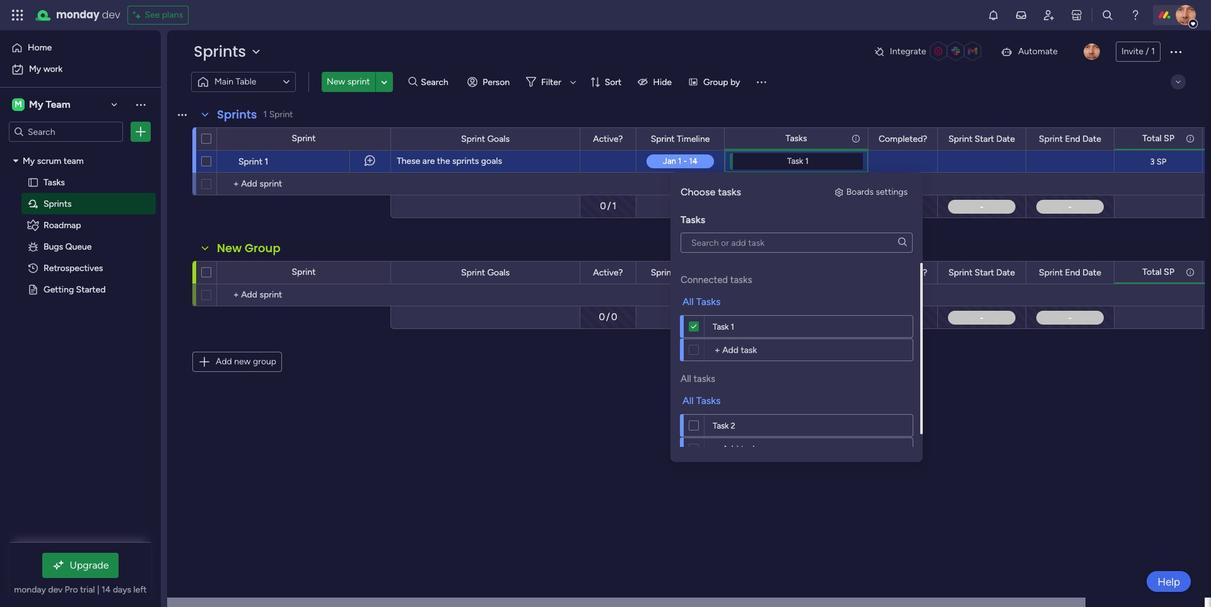 Task type: vqa. For each thing, say whether or not it's contained in the screenshot.
Desktop
no



Task type: describe. For each thing, give the bounding box(es) containing it.
1 active? field from the top
[[590, 132, 626, 146]]

public board image for tasks
[[27, 176, 39, 188]]

monday marketplace image
[[1071, 9, 1083, 21]]

1 vertical spatial options image
[[134, 126, 147, 138]]

1 sprint goals field from the top
[[458, 132, 513, 146]]

new sprint
[[327, 76, 370, 87]]

|
[[97, 585, 99, 596]]

notifications image
[[987, 9, 1000, 21]]

choose tasks
[[681, 186, 741, 198]]

2 total from the top
[[1143, 267, 1162, 277]]

Search in workspace field
[[27, 125, 105, 139]]

these are the sprints goals
[[397, 156, 502, 167]]

sprints
[[452, 156, 479, 167]]

sprints inside list box
[[44, 198, 72, 209]]

1 total sp from the top
[[1143, 133, 1175, 144]]

see plans
[[145, 9, 183, 20]]

trial
[[80, 585, 95, 596]]

monday for monday dev pro trial | 14 days left
[[14, 585, 46, 596]]

filter
[[541, 77, 561, 87]]

2 vertical spatial task
[[713, 421, 729, 431]]

goals
[[481, 156, 502, 167]]

dev for monday dev pro trial | 14 days left
[[48, 585, 63, 596]]

1 0 / 0 from the left
[[599, 312, 617, 323]]

plans
[[162, 9, 183, 20]]

+ add sprint text field for 0 / 1
[[223, 177, 385, 192]]

2 vertical spatial sp
[[1164, 267, 1175, 277]]

Sprints field
[[214, 107, 260, 123]]

connected
[[681, 274, 728, 286]]

2 start from the top
[[975, 267, 995, 278]]

menu image
[[756, 76, 768, 88]]

help image
[[1129, 9, 1142, 21]]

list box containing my scrum team
[[0, 147, 161, 470]]

0 vertical spatial sp
[[1164, 133, 1175, 144]]

2
[[731, 421, 736, 431]]

end for 2nd sprint end date "field" from the bottom of the page
[[1065, 133, 1081, 144]]

hide
[[653, 77, 672, 87]]

new sprint button
[[322, 72, 375, 92]]

help button
[[1147, 572, 1191, 592]]

2 0 / 0 from the left
[[894, 312, 912, 323]]

my for my work
[[29, 64, 41, 74]]

bugs queue
[[44, 241, 92, 252]]

Search or add task search field
[[681, 233, 913, 253]]

my for my scrum team
[[23, 155, 35, 166]]

roadmap
[[44, 220, 81, 230]]

1 goals from the top
[[487, 133, 510, 144]]

hide button
[[633, 72, 680, 92]]

Tasks field
[[783, 132, 810, 145]]

tasks for choose tasks
[[718, 186, 741, 198]]

sort button
[[585, 72, 629, 92]]

sprint end date for 2nd sprint end date "field" from the bottom of the page
[[1039, 133, 1102, 144]]

task 2
[[713, 421, 736, 431]]

14
[[102, 585, 111, 596]]

bugs
[[44, 241, 63, 252]]

2 total sp from the top
[[1143, 267, 1175, 277]]

add new group
[[216, 356, 276, 367]]

home option
[[8, 38, 153, 58]]

person
[[483, 77, 510, 87]]

main table
[[215, 76, 256, 87]]

0 vertical spatial task
[[787, 156, 803, 166]]

caret down image
[[13, 156, 18, 165]]

expand image
[[1174, 77, 1184, 87]]

choose
[[681, 186, 716, 198]]

2 sprint timeline field from the top
[[648, 266, 713, 280]]

sprints button
[[191, 41, 266, 62]]

home link
[[8, 38, 153, 58]]

2 completed? field from the top
[[876, 266, 931, 280]]

queue
[[65, 241, 92, 252]]

getting
[[44, 284, 74, 295]]

boards settings button
[[829, 182, 913, 203]]

dev for monday dev
[[102, 8, 120, 22]]

these
[[397, 156, 420, 167]]

1 0 / 1 from the left
[[600, 201, 616, 212]]

boards settings
[[847, 187, 908, 197]]

add new group button
[[192, 352, 282, 372]]

group by
[[704, 77, 740, 87]]

2 sprint start date from the top
[[949, 267, 1015, 278]]

started
[[76, 284, 106, 295]]

1 total sp field from the top
[[1140, 132, 1178, 145]]

2 goals from the top
[[487, 267, 510, 278]]

getting started
[[44, 284, 106, 295]]

monday dev
[[56, 8, 120, 22]]

select product image
[[11, 9, 24, 21]]

automate
[[1019, 46, 1058, 57]]

1 sprint end date field from the top
[[1036, 132, 1105, 146]]

2 sprint timeline from the top
[[651, 267, 710, 278]]

upgrade button
[[42, 553, 119, 579]]

3
[[1151, 157, 1155, 166]]

sprint goals for 2nd sprint goals field from the top
[[461, 267, 510, 278]]

sprint 1
[[239, 156, 268, 167]]

boards
[[847, 187, 874, 197]]

work
[[43, 64, 63, 74]]

my scrum team
[[23, 155, 84, 166]]

monday dev pro trial | 14 days left
[[14, 585, 147, 596]]

1 all tasks from the top
[[683, 296, 721, 308]]

my work option
[[8, 59, 153, 80]]

james peterson image
[[1176, 5, 1196, 25]]

integrate button
[[869, 38, 991, 65]]

main
[[215, 76, 233, 87]]

invite / 1
[[1122, 46, 1155, 57]]

integrate
[[890, 46, 926, 57]]

2 sprint goals field from the top
[[458, 266, 513, 280]]

Search field
[[418, 73, 456, 91]]

pro
[[65, 585, 78, 596]]

sprint end date for first sprint end date "field" from the bottom
[[1039, 267, 1102, 278]]

new for new sprint
[[327, 76, 345, 87]]

1 inside list box
[[731, 322, 734, 332]]

1 total from the top
[[1143, 133, 1162, 144]]

1 completed? from the top
[[879, 133, 928, 144]]

are
[[423, 156, 435, 167]]

tasks for all tasks
[[694, 374, 716, 385]]

1 active? from the top
[[593, 133, 623, 144]]

1 sprint start date from the top
[[949, 133, 1015, 144]]

+ Add task field
[[711, 343, 808, 357]]

days
[[113, 585, 131, 596]]

2 sprint start date field from the top
[[946, 266, 1019, 280]]



Task type: locate. For each thing, give the bounding box(es) containing it.
1 vertical spatial public board image
[[27, 283, 39, 295]]

update feed image
[[1015, 9, 1028, 21]]

Sprint Start Date field
[[946, 132, 1019, 146], [946, 266, 1019, 280]]

2 0 / 1 from the left
[[895, 201, 911, 212]]

0 vertical spatial my
[[29, 64, 41, 74]]

scrum
[[37, 155, 61, 166]]

0 vertical spatial group
[[704, 77, 728, 87]]

1 vertical spatial tasks
[[731, 274, 752, 286]]

tasks
[[786, 133, 807, 144], [44, 177, 65, 187], [681, 214, 706, 226], [696, 296, 721, 308], [696, 395, 721, 407]]

my left "work"
[[29, 64, 41, 74]]

my right the 'workspace' icon
[[29, 98, 43, 110]]

sprint
[[292, 133, 316, 144], [461, 133, 485, 144], [651, 133, 675, 144], [949, 133, 973, 144], [1039, 133, 1063, 144], [239, 156, 262, 167], [292, 267, 316, 278], [461, 267, 485, 278], [651, 267, 675, 278], [949, 267, 973, 278], [1039, 267, 1063, 278]]

1 horizontal spatial task 1
[[787, 156, 809, 166]]

sprints inside field
[[217, 107, 257, 122]]

0 vertical spatial options image
[[1169, 44, 1184, 59]]

0 horizontal spatial dev
[[48, 585, 63, 596]]

search image
[[899, 239, 907, 247]]

0 vertical spatial all
[[683, 296, 694, 308]]

sprint goals for second sprint goals field from the bottom
[[461, 133, 510, 144]]

completed? field up settings
[[876, 132, 931, 146]]

1 vertical spatial my
[[29, 98, 43, 110]]

0 vertical spatial sprint timeline field
[[648, 132, 713, 146]]

0 horizontal spatial monday
[[14, 585, 46, 596]]

arrow down image
[[566, 74, 581, 90]]

Active? field
[[590, 132, 626, 146], [590, 266, 626, 280]]

0 horizontal spatial task 1
[[713, 322, 734, 332]]

New Group field
[[214, 240, 284, 257]]

group
[[704, 77, 728, 87], [245, 240, 281, 256]]

new inside "field"
[[217, 240, 242, 256]]

new
[[234, 356, 251, 367]]

1 vertical spatial sprint timeline field
[[648, 266, 713, 280]]

public board image down scrum
[[27, 176, 39, 188]]

by
[[731, 77, 740, 87]]

dev left pro
[[48, 585, 63, 596]]

2 active? from the top
[[593, 267, 623, 278]]

monday for monday dev
[[56, 8, 99, 22]]

2 + add sprint text field from the top
[[223, 288, 385, 303]]

all tasks down connected
[[683, 296, 721, 308]]

1 vertical spatial group
[[245, 240, 281, 256]]

2 vertical spatial sprints
[[44, 198, 72, 209]]

0 vertical spatial all tasks
[[683, 296, 721, 308]]

all tasks down all tasks
[[683, 395, 721, 407]]

1 timeline from the top
[[677, 133, 710, 144]]

my for my team
[[29, 98, 43, 110]]

2 sprint end date field from the top
[[1036, 266, 1105, 280]]

0 vertical spatial total sp field
[[1140, 132, 1178, 145]]

0 vertical spatial sprint end date
[[1039, 133, 1102, 144]]

1 horizontal spatial options image
[[1169, 44, 1184, 59]]

task 1 down "tasks" field
[[787, 156, 809, 166]]

task 1 up + add task field
[[713, 322, 734, 332]]

tasks up task 2
[[694, 374, 716, 385]]

0 vertical spatial task 1
[[787, 156, 809, 166]]

Sprint End Date field
[[1036, 132, 1105, 146], [1036, 266, 1105, 280]]

column information image
[[851, 133, 861, 144], [1186, 133, 1196, 144], [1186, 267, 1196, 277]]

0 vertical spatial sprint start date
[[949, 133, 1015, 144]]

0 vertical spatial monday
[[56, 8, 99, 22]]

1 vertical spatial active?
[[593, 267, 623, 278]]

new group
[[217, 240, 281, 256]]

1 vertical spatial sprint goals
[[461, 267, 510, 278]]

monday
[[56, 8, 99, 22], [14, 585, 46, 596]]

0 vertical spatial sprint end date field
[[1036, 132, 1105, 146]]

tasks
[[718, 186, 741, 198], [731, 274, 752, 286], [694, 374, 716, 385]]

1 vertical spatial timeline
[[677, 267, 710, 278]]

0 vertical spatial completed? field
[[876, 132, 931, 146]]

start
[[975, 133, 995, 144], [975, 267, 995, 278]]

1
[[1152, 46, 1155, 57], [265, 156, 268, 167], [805, 156, 809, 166], [612, 201, 616, 212], [907, 201, 911, 212], [731, 322, 734, 332]]

end for first sprint end date "field" from the bottom
[[1065, 267, 1081, 278]]

3 sp
[[1151, 157, 1167, 166]]

0 vertical spatial total sp
[[1143, 133, 1175, 144]]

task
[[787, 156, 803, 166], [713, 322, 729, 332], [713, 421, 729, 431]]

2 vertical spatial all
[[683, 395, 694, 407]]

timeline
[[677, 133, 710, 144], [677, 267, 710, 278]]

1 vertical spatial sprints
[[217, 107, 257, 122]]

1 vertical spatial sprint end date field
[[1036, 266, 1105, 280]]

+ Add sprint text field
[[223, 177, 385, 192], [223, 288, 385, 303]]

group inside group by popup button
[[704, 77, 728, 87]]

sprint goals
[[461, 133, 510, 144], [461, 267, 510, 278]]

column information image for new group
[[1186, 267, 1196, 277]]

/ inside button
[[1146, 46, 1149, 57]]

1 vertical spatial sprint start date
[[949, 267, 1015, 278]]

person button
[[463, 72, 517, 92]]

main table button
[[191, 72, 296, 92]]

0 vertical spatial new
[[327, 76, 345, 87]]

1 horizontal spatial new
[[327, 76, 345, 87]]

v2 search image
[[409, 75, 418, 89]]

None search field
[[681, 233, 913, 253]]

completed?
[[879, 133, 928, 144], [879, 267, 928, 278]]

my right caret down icon
[[23, 155, 35, 166]]

0 horizontal spatial list box
[[0, 147, 161, 470]]

Sprint Goals field
[[458, 132, 513, 146], [458, 266, 513, 280]]

0 vertical spatial dev
[[102, 8, 120, 22]]

2 timeline from the top
[[677, 267, 710, 278]]

group by button
[[683, 72, 748, 92]]

1 vertical spatial total
[[1143, 267, 1162, 277]]

automate button
[[996, 42, 1063, 62]]

group inside new group "field"
[[245, 240, 281, 256]]

0 vertical spatial + add sprint text field
[[223, 177, 385, 192]]

2 completed? from the top
[[879, 267, 928, 278]]

1 vertical spatial all
[[681, 374, 691, 385]]

option
[[0, 149, 161, 152]]

1 vertical spatial all tasks
[[683, 395, 721, 407]]

sprints for sprints field
[[217, 107, 257, 122]]

1 vertical spatial sprint goals field
[[458, 266, 513, 280]]

my inside option
[[29, 64, 41, 74]]

options image down the workspace options image at the top
[[134, 126, 147, 138]]

1 vertical spatial sprint start date field
[[946, 266, 1019, 280]]

sprint end date
[[1039, 133, 1102, 144], [1039, 267, 1102, 278]]

0
[[600, 201, 606, 212], [895, 201, 901, 212], [599, 312, 605, 323], [611, 312, 617, 323], [894, 312, 900, 323], [906, 312, 912, 323]]

my work link
[[8, 59, 153, 80]]

the
[[437, 156, 450, 167]]

sprints up roadmap
[[44, 198, 72, 209]]

1 vertical spatial task
[[713, 322, 729, 332]]

team
[[64, 155, 84, 166]]

completed? field down search image at the right top
[[876, 266, 931, 280]]

0 vertical spatial sprint goals
[[461, 133, 510, 144]]

workspace options image
[[134, 98, 147, 111]]

1 vertical spatial end
[[1065, 267, 1081, 278]]

1 completed? field from the top
[[876, 132, 931, 146]]

Sprint Timeline field
[[648, 132, 713, 146], [648, 266, 713, 280]]

add
[[216, 356, 232, 367]]

1 + add sprint text field from the top
[[223, 177, 385, 192]]

1 horizontal spatial list box
[[671, 263, 923, 461]]

invite
[[1122, 46, 1144, 57]]

1 horizontal spatial 0 / 1
[[895, 201, 911, 212]]

invite / 1 button
[[1116, 42, 1161, 62]]

2 public board image from the top
[[27, 283, 39, 295]]

2 active? field from the top
[[590, 266, 626, 280]]

1 vertical spatial goals
[[487, 267, 510, 278]]

2 end from the top
[[1065, 267, 1081, 278]]

all tasks
[[681, 374, 716, 385]]

options image up expand image
[[1169, 44, 1184, 59]]

sprints
[[194, 41, 246, 62], [217, 107, 257, 122], [44, 198, 72, 209]]

sprints for sprints button
[[194, 41, 246, 62]]

1 vertical spatial sprint timeline
[[651, 267, 710, 278]]

sprint
[[347, 76, 370, 87]]

retrospectives
[[44, 262, 103, 273]]

0 horizontal spatial new
[[217, 240, 242, 256]]

2 sprint goals from the top
[[461, 267, 510, 278]]

1 horizontal spatial group
[[704, 77, 728, 87]]

task up + add task field
[[713, 322, 729, 332]]

all tasks
[[683, 296, 721, 308], [683, 395, 721, 407]]

angle down image
[[381, 77, 387, 87]]

0 vertical spatial active? field
[[590, 132, 626, 146]]

1 horizontal spatial monday
[[56, 8, 99, 22]]

left
[[133, 585, 147, 596]]

0 horizontal spatial group
[[245, 240, 281, 256]]

1 start from the top
[[975, 133, 995, 144]]

/
[[1146, 46, 1149, 57], [607, 201, 611, 212], [902, 201, 906, 212], [606, 312, 610, 323], [901, 312, 905, 323]]

active?
[[593, 133, 623, 144], [593, 267, 623, 278]]

0 vertical spatial public board image
[[27, 176, 39, 188]]

table
[[236, 76, 256, 87]]

2 vertical spatial tasks
[[694, 374, 716, 385]]

+ add sprint text field for 0 / 0
[[223, 288, 385, 303]]

all
[[683, 296, 694, 308], [681, 374, 691, 385], [683, 395, 694, 407]]

sort
[[605, 77, 622, 87]]

1 end from the top
[[1065, 133, 1081, 144]]

1 vertical spatial dev
[[48, 585, 63, 596]]

workspace selection element
[[12, 97, 72, 112]]

0 horizontal spatial options image
[[134, 126, 147, 138]]

my work
[[29, 64, 63, 74]]

0 horizontal spatial 0 / 0
[[599, 312, 617, 323]]

1 vertical spatial sp
[[1157, 157, 1167, 166]]

Total SP field
[[1140, 132, 1178, 145], [1140, 265, 1178, 279]]

monday left pro
[[14, 585, 46, 596]]

0 vertical spatial sprint start date field
[[946, 132, 1019, 146]]

1 horizontal spatial dev
[[102, 8, 120, 22]]

sprints down main table
[[217, 107, 257, 122]]

home
[[28, 42, 52, 53]]

monday up home link
[[56, 8, 99, 22]]

1 sprint start date field from the top
[[946, 132, 1019, 146]]

Completed? field
[[876, 132, 931, 146], [876, 266, 931, 280]]

0 vertical spatial active?
[[593, 133, 623, 144]]

column information image for sprints
[[851, 133, 861, 144]]

my inside workspace selection element
[[29, 98, 43, 110]]

task left 2
[[713, 421, 729, 431]]

1 sprint end date from the top
[[1039, 133, 1102, 144]]

tasks inside field
[[786, 133, 807, 144]]

1 sprint timeline field from the top
[[648, 132, 713, 146]]

1 sprint goals from the top
[[461, 133, 510, 144]]

list box containing all tasks
[[671, 263, 923, 461]]

sprint timeline
[[651, 133, 710, 144], [651, 267, 710, 278]]

1 vertical spatial total sp field
[[1140, 265, 1178, 279]]

upgrade
[[70, 560, 109, 572]]

0 vertical spatial sprints
[[194, 41, 246, 62]]

public board image for getting started
[[27, 283, 39, 295]]

2 sprint end date from the top
[[1039, 267, 1102, 278]]

see
[[145, 9, 160, 20]]

0 vertical spatial end
[[1065, 133, 1081, 144]]

my inside list box
[[23, 155, 35, 166]]

0 vertical spatial start
[[975, 133, 995, 144]]

dev left see
[[102, 8, 120, 22]]

workspace image
[[12, 98, 25, 112]]

1 vertical spatial + add sprint text field
[[223, 288, 385, 303]]

1 horizontal spatial 0 / 0
[[894, 312, 912, 323]]

sprints up main
[[194, 41, 246, 62]]

my team
[[29, 98, 70, 110]]

settings
[[876, 187, 908, 197]]

1 sprint timeline from the top
[[651, 133, 710, 144]]

0 vertical spatial goals
[[487, 133, 510, 144]]

1 public board image from the top
[[27, 176, 39, 188]]

0 horizontal spatial 0 / 1
[[600, 201, 616, 212]]

list box
[[0, 147, 161, 470], [671, 263, 923, 461]]

total sp
[[1143, 133, 1175, 144], [1143, 267, 1175, 277]]

see plans button
[[128, 6, 189, 25]]

1 vertical spatial completed? field
[[876, 266, 931, 280]]

1 vertical spatial completed?
[[879, 267, 928, 278]]

task 1 inside list box
[[713, 322, 734, 332]]

search everything image
[[1102, 9, 1114, 21]]

options image
[[1169, 44, 1184, 59], [134, 126, 147, 138]]

tasks right connected
[[731, 274, 752, 286]]

tasks for connected tasks
[[731, 274, 752, 286]]

1 vertical spatial total sp
[[1143, 267, 1175, 277]]

team
[[46, 98, 70, 110]]

task 1
[[787, 156, 809, 166], [713, 322, 734, 332]]

group
[[253, 356, 276, 367]]

2 all tasks from the top
[[683, 395, 721, 407]]

completed? up settings
[[879, 133, 928, 144]]

task down "tasks" field
[[787, 156, 803, 166]]

goals
[[487, 133, 510, 144], [487, 267, 510, 278]]

total
[[1143, 133, 1162, 144], [1143, 267, 1162, 277]]

sp
[[1164, 133, 1175, 144], [1157, 157, 1167, 166], [1164, 267, 1175, 277]]

1 vertical spatial active? field
[[590, 266, 626, 280]]

0 vertical spatial timeline
[[677, 133, 710, 144]]

public board image
[[27, 176, 39, 188], [27, 283, 39, 295]]

1 inside 'invite / 1' button
[[1152, 46, 1155, 57]]

new
[[327, 76, 345, 87], [217, 240, 242, 256]]

0 vertical spatial sprint timeline
[[651, 133, 710, 144]]

1 vertical spatial monday
[[14, 585, 46, 596]]

public board image left getting at the top left of page
[[27, 283, 39, 295]]

0 vertical spatial sprint goals field
[[458, 132, 513, 146]]

connected tasks
[[681, 274, 752, 286]]

tasks right the choose
[[718, 186, 741, 198]]

0 / 1
[[600, 201, 616, 212], [895, 201, 911, 212]]

completed? down search image at the right top
[[879, 267, 928, 278]]

1 vertical spatial sprint end date
[[1039, 267, 1102, 278]]

1 vertical spatial new
[[217, 240, 242, 256]]

james peterson image
[[1084, 44, 1100, 60]]

0 vertical spatial completed?
[[879, 133, 928, 144]]

help
[[1158, 576, 1181, 588]]

0 vertical spatial total
[[1143, 133, 1162, 144]]

date
[[997, 133, 1015, 144], [1083, 133, 1102, 144], [997, 267, 1015, 278], [1083, 267, 1102, 278]]

new inside button
[[327, 76, 345, 87]]

2 total sp field from the top
[[1140, 265, 1178, 279]]

new for new group
[[217, 240, 242, 256]]

0 vertical spatial tasks
[[718, 186, 741, 198]]

1 vertical spatial task 1
[[713, 322, 734, 332]]

m
[[15, 99, 22, 110]]

1 vertical spatial start
[[975, 267, 995, 278]]

invite members image
[[1043, 9, 1056, 21]]

filter button
[[521, 72, 581, 92]]

2 vertical spatial my
[[23, 155, 35, 166]]



